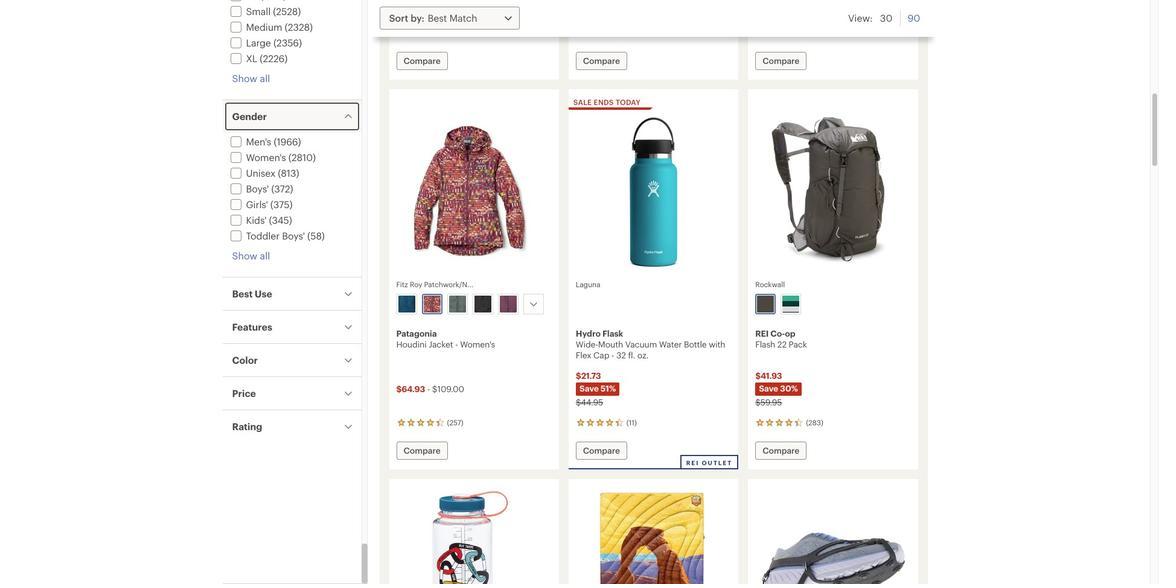 Task type: vqa. For each thing, say whether or not it's contained in the screenshot.
-
yes



Task type: describe. For each thing, give the bounding box(es) containing it.
unisex
[[246, 167, 276, 179]]

compare rei outlet
[[583, 446, 733, 467]]

$30.00
[[397, 7, 425, 18]]

kids' link
[[228, 214, 267, 226]]

black image
[[474, 296, 491, 313]]

fitz
[[397, 280, 408, 289]]

gender button
[[223, 100, 362, 133]]

features button
[[223, 311, 362, 344]]

medium
[[246, 21, 282, 33]]

(2328)
[[285, 21, 313, 33]]

(813)
[[278, 167, 299, 179]]

with
[[709, 339, 726, 350]]

small link
[[228, 5, 271, 17]]

(2528)
[[273, 5, 301, 17]]

fl.
[[628, 350, 636, 361]]

(93)
[[807, 28, 820, 37]]

(11)
[[627, 419, 637, 427]]

$64.93 - $109.00
[[397, 384, 464, 394]]

- inside patagonia houdini jacket - women's
[[456, 339, 458, 350]]

houdini
[[397, 339, 427, 350]]

compare button down (257) on the left bottom of page
[[397, 442, 448, 460]]

kids'
[[246, 214, 267, 226]]

51%
[[601, 384, 616, 394]]

laguna
[[576, 280, 601, 289]]

90
[[908, 12, 921, 24]]

rei inside 'compare rei outlet'
[[687, 460, 700, 467]]

(58)
[[307, 230, 325, 242]]

sale
[[574, 98, 592, 106]]

expand color swatches image
[[526, 297, 541, 312]]

vacuum
[[626, 339, 657, 350]]

compare button down (425)
[[397, 52, 448, 70]]

$64.93
[[397, 384, 425, 394]]

view:
[[849, 12, 873, 24]]

(1966)
[[274, 136, 301, 147]]

large
[[246, 37, 271, 48]]

(257)
[[447, 419, 464, 427]]

group for patagonia houdini jacket - women's
[[394, 292, 554, 317]]

small
[[246, 5, 271, 17]]

all for (2226)
[[260, 72, 270, 84]]

rei co-op flash 22 pack
[[756, 329, 807, 350]]

rei inside rei co-op flash 22 pack
[[756, 329, 769, 339]]

oz.
[[638, 350, 649, 361]]

patagonia houdini jacket - women's
[[397, 329, 495, 350]]

(283)
[[807, 419, 824, 427]]

compare button down (283)
[[756, 442, 807, 460]]

0 horizontal spatial boys'
[[246, 183, 269, 195]]

all for (375)
[[260, 250, 270, 262]]

rei co-op flash 22 pack 0 image
[[756, 112, 911, 272]]

color button
[[223, 344, 362, 377]]

pack
[[789, 339, 807, 350]]

1 horizontal spatial boys'
[[282, 230, 305, 242]]

lagom blue image
[[398, 296, 415, 313]]

price button
[[223, 378, 362, 410]]

today
[[616, 98, 641, 106]]

22
[[778, 339, 787, 350]]

teal lagoon image
[[783, 296, 800, 313]]

men's
[[246, 136, 271, 147]]

(2810)
[[289, 152, 316, 163]]

(375)
[[271, 199, 293, 210]]

fitz roy patchwork/n...
[[397, 280, 474, 289]]

xl link
[[228, 53, 257, 64]]

$41.93 save 30% $59.95
[[756, 371, 798, 408]]

2 vertical spatial -
[[428, 384, 430, 394]]

(12)
[[627, 28, 638, 37]]

patagonia
[[397, 329, 437, 339]]

flash
[[756, 339, 776, 350]]

hydro flask wide-mouth vacuum water bottle with flex cap - 32 fl. oz.
[[576, 329, 726, 361]]

group for rei co-op flash 22 pack
[[753, 292, 913, 317]]

kahtoola nanospikes traction system - 1st generation 0 image
[[756, 487, 911, 585]]

$59.95
[[756, 397, 782, 408]]

wide-
[[576, 339, 599, 350]]

compare inside 'compare rei outlet'
[[583, 446, 620, 456]]

toddler boys' link
[[228, 230, 305, 242]]

compare button down the (11)
[[576, 442, 628, 460]]

best use
[[232, 288, 272, 300]]

(372)
[[271, 183, 293, 195]]

sale ends today
[[574, 98, 641, 106]]

patchwork/n...
[[424, 280, 474, 289]]

(425)
[[447, 28, 464, 37]]

show all for xl
[[232, 72, 270, 84]]



Task type: locate. For each thing, give the bounding box(es) containing it.
features
[[232, 321, 272, 333]]

boys' link
[[228, 183, 269, 195]]

roy
[[410, 280, 422, 289]]

group
[[394, 292, 554, 317], [753, 292, 913, 317]]

$41.93
[[756, 371, 783, 381]]

women's up unisex
[[246, 152, 286, 163]]

$21.73
[[576, 371, 601, 381]]

0 horizontal spatial group
[[394, 292, 554, 317]]

rei co-op nalgene sustain graphic wide-mouth water bottle - 32 fl. oz. 0 image
[[397, 487, 552, 585]]

night plum image
[[500, 296, 517, 313]]

0 horizontal spatial save
[[580, 384, 599, 394]]

show all down the toddler
[[232, 250, 270, 262]]

1 horizontal spatial group
[[753, 292, 913, 317]]

boys' up the girls'
[[246, 183, 269, 195]]

rei up flash
[[756, 329, 769, 339]]

rating
[[232, 421, 262, 433]]

toddler
[[246, 230, 280, 242]]

women's right jacket
[[460, 339, 495, 350]]

women's inside patagonia houdini jacket - women's
[[460, 339, 495, 350]]

hydro flask wide-mouth vacuum water bottle with flex cap - 32 fl. oz. 0 image
[[576, 112, 732, 272]]

women's inside men's (1966) women's (2810) unisex (813) boys' (372) girls' (375) kids' (345) toddler boys' (58)
[[246, 152, 286, 163]]

women's link
[[228, 152, 286, 163]]

op
[[785, 329, 796, 339]]

fitz roy patchwork/night plum image
[[424, 296, 441, 313]]

1 show all from the top
[[232, 72, 270, 84]]

rockwall image
[[758, 296, 774, 313]]

group up op
[[753, 292, 913, 317]]

women's
[[246, 152, 286, 163], [460, 339, 495, 350]]

unisex link
[[228, 167, 276, 179]]

0 vertical spatial -
[[456, 339, 458, 350]]

0 vertical spatial show
[[232, 72, 258, 84]]

2 show from the top
[[232, 250, 258, 262]]

show for xl
[[232, 72, 258, 84]]

1 vertical spatial women's
[[460, 339, 495, 350]]

show all for girls'
[[232, 250, 270, 262]]

30
[[881, 12, 893, 24]]

1 horizontal spatial -
[[456, 339, 458, 350]]

0 vertical spatial show all
[[232, 72, 270, 84]]

large link
[[228, 37, 271, 48]]

best use button
[[223, 278, 362, 310]]

0 vertical spatial all
[[260, 72, 270, 84]]

1 vertical spatial all
[[260, 250, 270, 262]]

show for girls'
[[232, 250, 258, 262]]

30%
[[780, 384, 798, 394]]

1 show from the top
[[232, 72, 258, 84]]

save for save 30%
[[759, 384, 779, 394]]

show all button for xl
[[232, 72, 270, 85]]

$21.73 save 51% $44.95
[[576, 371, 616, 408]]

show all button down "xl"
[[232, 72, 270, 85]]

group down patchwork/n...
[[394, 292, 554, 317]]

1 horizontal spatial women's
[[460, 339, 495, 350]]

save inside $21.73 save 51% $44.95
[[580, 384, 599, 394]]

0 vertical spatial show all button
[[232, 72, 270, 85]]

rei
[[756, 329, 769, 339], [687, 460, 700, 467]]

1 all from the top
[[260, 72, 270, 84]]

show down xl link at the top left of page
[[232, 72, 258, 84]]

save down $41.93
[[759, 384, 779, 394]]

mouth
[[599, 339, 623, 350]]

rei left outlet
[[687, 460, 700, 467]]

xl
[[246, 53, 257, 64]]

show
[[232, 72, 258, 84], [232, 250, 258, 262]]

all down (2226) on the top left
[[260, 72, 270, 84]]

patagonia houdini jacket - women's 0 image
[[397, 112, 552, 272]]

outlet
[[702, 460, 733, 467]]

hydro
[[576, 329, 601, 339]]

bottle
[[684, 339, 707, 350]]

0 vertical spatial women's
[[246, 152, 286, 163]]

rockwall
[[756, 280, 785, 289]]

compare
[[404, 56, 441, 66], [583, 56, 620, 66], [763, 56, 800, 66], [404, 446, 441, 456], [583, 446, 620, 456], [763, 446, 800, 456]]

show all button down the toddler
[[232, 249, 270, 263]]

0 horizontal spatial -
[[428, 384, 430, 394]]

1 vertical spatial show all button
[[232, 249, 270, 263]]

show all down "xl"
[[232, 72, 270, 84]]

0 vertical spatial boys'
[[246, 183, 269, 195]]

1 horizontal spatial rei
[[756, 329, 769, 339]]

1 vertical spatial -
[[612, 350, 615, 361]]

show down the toddler
[[232, 250, 258, 262]]

2 show all from the top
[[232, 250, 270, 262]]

90 link
[[908, 10, 921, 26]]

show all button for girls'
[[232, 249, 270, 263]]

all down the "toddler boys'" link
[[260, 250, 270, 262]]

$109.00
[[432, 384, 464, 394]]

medium link
[[228, 21, 282, 33]]

gender
[[232, 111, 267, 122]]

save down $21.73
[[580, 384, 599, 394]]

men's (1966) women's (2810) unisex (813) boys' (372) girls' (375) kids' (345) toddler boys' (58)
[[246, 136, 325, 242]]

save inside $41.93 save 30% $59.95
[[759, 384, 779, 394]]

rating button
[[223, 411, 362, 443]]

$44.95
[[576, 397, 603, 408]]

2 group from the left
[[753, 292, 913, 317]]

show all button
[[232, 72, 270, 85], [232, 249, 270, 263]]

best
[[232, 288, 253, 300]]

1 vertical spatial boys'
[[282, 230, 305, 242]]

- inside the "hydro flask wide-mouth vacuum water bottle with flex cap - 32 fl. oz."
[[612, 350, 615, 361]]

boys' down the (345)
[[282, 230, 305, 242]]

color
[[232, 355, 258, 366]]

ends
[[594, 98, 614, 106]]

flask
[[603, 329, 624, 339]]

girls'
[[246, 199, 268, 210]]

2 show all button from the top
[[232, 249, 270, 263]]

nouveau green image
[[449, 296, 466, 313]]

rumpl original puffy blanket - national park 0 image
[[576, 487, 732, 585]]

men's link
[[228, 136, 271, 147]]

small (2528) medium (2328) large (2356) xl (2226)
[[246, 5, 313, 64]]

1 show all button from the top
[[232, 72, 270, 85]]

co-
[[771, 329, 785, 339]]

use
[[255, 288, 272, 300]]

2 save from the left
[[759, 384, 779, 394]]

0 horizontal spatial rei
[[687, 460, 700, 467]]

2 horizontal spatial -
[[612, 350, 615, 361]]

flex
[[576, 350, 592, 361]]

-
[[456, 339, 458, 350], [612, 350, 615, 361], [428, 384, 430, 394]]

32
[[617, 350, 626, 361]]

1 save from the left
[[580, 384, 599, 394]]

compare button up ends
[[576, 52, 628, 70]]

(2356)
[[274, 37, 302, 48]]

save for save 51%
[[580, 384, 599, 394]]

2 all from the top
[[260, 250, 270, 262]]

1 vertical spatial show
[[232, 250, 258, 262]]

(345)
[[269, 214, 292, 226]]

(2226)
[[260, 53, 288, 64]]

price
[[232, 388, 256, 399]]

water
[[660, 339, 682, 350]]

0 horizontal spatial women's
[[246, 152, 286, 163]]

all
[[260, 72, 270, 84], [260, 250, 270, 262]]

- left 32
[[612, 350, 615, 361]]

- right jacket
[[456, 339, 458, 350]]

cap
[[594, 350, 610, 361]]

0 vertical spatial rei
[[756, 329, 769, 339]]

- right '$64.93'
[[428, 384, 430, 394]]

1 vertical spatial rei
[[687, 460, 700, 467]]

jacket
[[429, 339, 453, 350]]

1 horizontal spatial save
[[759, 384, 779, 394]]

1 vertical spatial show all
[[232, 250, 270, 262]]

compare button down '(93)'
[[756, 52, 807, 70]]

1 group from the left
[[394, 292, 554, 317]]

compare button
[[397, 52, 448, 70], [576, 52, 628, 70], [756, 52, 807, 70], [397, 442, 448, 460], [576, 442, 628, 460], [756, 442, 807, 460]]

girls' link
[[228, 199, 268, 210]]



